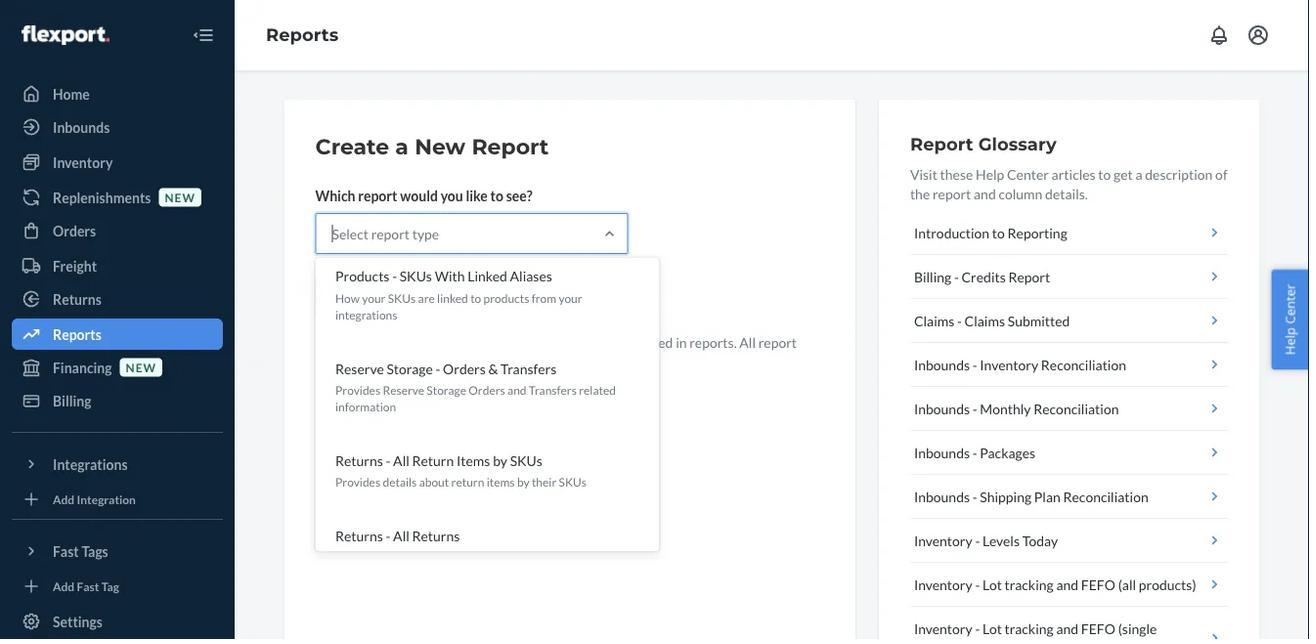 Task type: vqa. For each thing, say whether or not it's contained in the screenshot.
New
yes



Task type: locate. For each thing, give the bounding box(es) containing it.
tracking down today
[[1005, 576, 1054, 593]]

1 horizontal spatial center
[[1281, 284, 1299, 324]]

information up (utc).
[[512, 334, 583, 350]]

fast left tags on the left of page
[[53, 543, 79, 560]]

0 horizontal spatial new
[[126, 360, 156, 374]]

inbounds inside inbounds - inventory reconciliation button
[[914, 356, 970, 373]]

inbounds down home
[[53, 119, 110, 135]]

tracking inside inventory - lot tracking and fefo (single
[[1005, 620, 1054, 637]]

add inside add fast tag link
[[53, 579, 74, 593]]

a
[[395, 133, 409, 160], [1136, 166, 1142, 182], [503, 551, 509, 565]]

fields
[[345, 353, 377, 370]]

1 vertical spatial are
[[380, 353, 399, 370]]

inbounds for inbounds
[[53, 119, 110, 135]]

returns inside returns - all return items by skus provides details about return items by their skus
[[335, 452, 383, 469]]

submitted
[[1008, 312, 1070, 329]]

tracking for (single
[[1005, 620, 1054, 637]]

1 your from the left
[[361, 291, 385, 305]]

storage down universal
[[426, 383, 466, 397]]

reserve down take
[[335, 360, 383, 377]]

your right from at the left of the page
[[558, 291, 582, 305]]

lot inside button
[[982, 576, 1002, 593]]

0 vertical spatial details
[[382, 475, 416, 490]]

skus
[[399, 268, 432, 285], [387, 291, 415, 305], [509, 452, 542, 469], [558, 475, 586, 490]]

settings
[[53, 613, 103, 630]]

orders down for on the left of page
[[442, 360, 485, 377]]

integrations button
[[12, 449, 223, 480]]

billing down financing
[[53, 393, 91, 409]]

transfers
[[500, 360, 556, 377], [528, 383, 576, 397]]

1 claims from the left
[[914, 312, 954, 329]]

- inside inventory - lot tracking and fefo (single
[[975, 620, 980, 637]]

report down these
[[933, 185, 971, 202]]

select report type
[[332, 225, 439, 242]]

introduction
[[914, 224, 990, 241]]

inbounds up inbounds - packages
[[914, 400, 970, 417]]

inbounds - packages button
[[910, 431, 1228, 475]]

0 horizontal spatial help
[[976, 166, 1004, 182]]

in inside returns - all returns provides details about returns in a given date range
[[491, 551, 501, 565]]

1 vertical spatial information
[[335, 400, 396, 414]]

by up items
[[492, 452, 507, 469]]

1 details from the top
[[382, 475, 416, 490]]

- for inbounds - shipping plan reconciliation
[[972, 488, 977, 505]]

in left universal
[[402, 353, 413, 370]]

are left linked
[[417, 291, 434, 305]]

- inside the products - skus with linked aliases how your skus are linked to products from your integrations
[[392, 268, 396, 285]]

inbounds - monthly reconciliation button
[[910, 387, 1228, 431]]

2 lot from the top
[[982, 620, 1002, 637]]

linked
[[437, 291, 468, 305]]

0 horizontal spatial report
[[472, 133, 549, 160]]

report for select report type
[[371, 225, 410, 242]]

1 horizontal spatial in
[[491, 551, 501, 565]]

fast
[[53, 543, 79, 560], [77, 579, 99, 593]]

0 vertical spatial tracking
[[1005, 576, 1054, 593]]

1 horizontal spatial billing
[[914, 268, 951, 285]]

0 vertical spatial add
[[53, 492, 74, 506]]

help inside visit these help center articles to get a description of the report and column details.
[[976, 166, 1004, 182]]

0 vertical spatial fefo
[[1081, 576, 1115, 593]]

0 vertical spatial new
[[165, 190, 195, 204]]

are inside the products - skus with linked aliases how your skus are linked to products from your integrations
[[417, 291, 434, 305]]

add inside add integration link
[[53, 492, 74, 506]]

details left returns
[[382, 551, 416, 565]]

a inside visit these help center articles to get a description of the report and column details.
[[1136, 166, 1142, 182]]

which
[[315, 187, 355, 204]]

fefo for (all
[[1081, 576, 1115, 593]]

new up orders "link"
[[165, 190, 195, 204]]

products)
[[1139, 576, 1196, 593]]

in right returns
[[491, 551, 501, 565]]

2
[[417, 334, 425, 350]]

0 horizontal spatial information
[[335, 400, 396, 414]]

2 about from the top
[[419, 551, 448, 565]]

1 vertical spatial provides
[[335, 475, 380, 490]]

report left type at the left
[[371, 225, 410, 242]]

inventory - lot tracking and fefo (all products) button
[[910, 563, 1228, 607]]

- inside 'button'
[[972, 444, 977, 461]]

lot for inventory - lot tracking and fefo (single
[[982, 620, 1002, 637]]

introduction to reporting button
[[910, 211, 1228, 255]]

1 vertical spatial help
[[1281, 328, 1299, 355]]

reconciliation inside button
[[1034, 400, 1119, 417]]

- inside reserve storage - orders & transfers provides reserve storage orders and transfers related information
[[435, 360, 440, 377]]

billing down introduction
[[914, 268, 951, 285]]

provides inside returns - all returns provides details about returns in a given date range
[[335, 551, 380, 565]]

all down returns - all return items by skus provides details about return items by their skus
[[393, 528, 409, 544]]

lot
[[982, 576, 1002, 593], [982, 620, 1002, 637]]

new up the billing link
[[126, 360, 156, 374]]

0 horizontal spatial are
[[380, 353, 399, 370]]

0 horizontal spatial claims
[[914, 312, 954, 329]]

1 horizontal spatial information
[[512, 334, 583, 350]]

to inside button
[[992, 224, 1005, 241]]

1 fefo from the top
[[1081, 576, 1115, 593]]

1 horizontal spatial help
[[1281, 328, 1299, 355]]

to left the reporting
[[992, 224, 1005, 241]]

1 provides from the top
[[335, 383, 380, 397]]

return
[[451, 475, 484, 490]]

1 horizontal spatial by
[[517, 475, 529, 490]]

0 vertical spatial reconciliation
[[1041, 356, 1126, 373]]

a inside returns - all returns provides details about returns in a given date range
[[503, 551, 509, 565]]

inbounds
[[53, 119, 110, 135], [914, 356, 970, 373], [914, 400, 970, 417], [914, 444, 970, 461], [914, 488, 970, 505]]

reconciliation down inbounds - packages 'button'
[[1063, 488, 1148, 505]]

all right reports.
[[739, 334, 756, 350]]

1 horizontal spatial reports
[[266, 24, 338, 46]]

- for inventory - lot tracking and fefo (all products)
[[975, 576, 980, 593]]

lot down inventory - lot tracking and fefo (all products)
[[982, 620, 1002, 637]]

and down "inventory - lot tracking and fefo (all products)" button
[[1056, 620, 1078, 637]]

0 vertical spatial provides
[[335, 383, 380, 397]]

reconciliation inside button
[[1041, 356, 1126, 373]]

1 add from the top
[[53, 492, 74, 506]]

about left returns
[[419, 551, 448, 565]]

tracking down inventory - lot tracking and fefo (all products)
[[1005, 620, 1054, 637]]

storage down 2 at the left of the page
[[386, 360, 432, 377]]

financing
[[53, 359, 112, 376]]

2 vertical spatial reconciliation
[[1063, 488, 1148, 505]]

lot down inventory - levels today
[[982, 576, 1002, 593]]

2 horizontal spatial new
[[485, 334, 510, 350]]

about down return
[[419, 475, 448, 490]]

report right reports.
[[758, 334, 797, 350]]

0 vertical spatial help
[[976, 166, 1004, 182]]

1 vertical spatial reports
[[53, 326, 101, 343]]

0 vertical spatial are
[[417, 291, 434, 305]]

fast tags
[[53, 543, 108, 560]]

1 vertical spatial add
[[53, 579, 74, 593]]

all inside returns - all returns provides details about returns in a given date range
[[393, 528, 409, 544]]

0 horizontal spatial a
[[395, 133, 409, 160]]

billing inside billing - credits report button
[[914, 268, 951, 285]]

returns for returns
[[53, 291, 102, 307]]

1 vertical spatial billing
[[53, 393, 91, 409]]

orders up freight
[[53, 222, 96, 239]]

a left given
[[503, 551, 509, 565]]

0 horizontal spatial reports
[[53, 326, 101, 343]]

2 horizontal spatial in
[[676, 334, 687, 350]]

reconciliation down inbounds - inventory reconciliation button
[[1034, 400, 1119, 417]]

by left their at the left bottom of the page
[[517, 475, 529, 490]]

1 lot from the top
[[982, 576, 1002, 593]]

1 vertical spatial lot
[[982, 620, 1002, 637]]

2 vertical spatial new
[[126, 360, 156, 374]]

1 vertical spatial fefo
[[1081, 620, 1115, 637]]

and inside reserve storage - orders & transfers provides reserve storage orders and transfers related information
[[507, 383, 526, 397]]

create up integrations
[[332, 289, 374, 306]]

1 vertical spatial tracking
[[1005, 620, 1054, 637]]

inventory for inventory
[[53, 154, 113, 171]]

and left column
[[974, 185, 996, 202]]

may
[[327, 334, 352, 350]]

claims - claims submitted
[[914, 312, 1070, 329]]

shipping
[[980, 488, 1031, 505]]

new up time
[[485, 334, 510, 350]]

transfers right &
[[500, 360, 556, 377]]

0 horizontal spatial billing
[[53, 393, 91, 409]]

2 horizontal spatial a
[[1136, 166, 1142, 182]]

how
[[335, 291, 359, 305]]

monthly
[[980, 400, 1031, 417]]

2 vertical spatial orders
[[468, 383, 505, 397]]

a right "get" on the top of page
[[1136, 166, 1142, 182]]

it
[[315, 334, 325, 350]]

1 tracking from the top
[[1005, 576, 1054, 593]]

2 vertical spatial in
[[491, 551, 501, 565]]

and up the inventory - lot tracking and fefo (single button
[[1056, 576, 1078, 593]]

report up see?
[[472, 133, 549, 160]]

select
[[332, 225, 369, 242]]

0 vertical spatial orders
[[53, 222, 96, 239]]

1 vertical spatial center
[[1281, 284, 1299, 324]]

introduction to reporting
[[914, 224, 1067, 241]]

1 vertical spatial create
[[332, 289, 374, 306]]

create
[[315, 133, 389, 160], [332, 289, 374, 306]]

details down return
[[382, 475, 416, 490]]

reports
[[266, 24, 338, 46], [53, 326, 101, 343]]

1 vertical spatial all
[[393, 452, 409, 469]]

- for inventory - lot tracking and fefo (single
[[975, 620, 980, 637]]

report inside button
[[1008, 268, 1050, 285]]

3 provides from the top
[[335, 551, 380, 565]]

- inside returns - all return items by skus provides details about return items by their skus
[[385, 452, 390, 469]]

reserve down up
[[382, 383, 424, 397]]

1 horizontal spatial a
[[503, 551, 509, 565]]

2 add from the top
[[53, 579, 74, 593]]

to inside visit these help center articles to get a description of the report and column details.
[[1098, 166, 1111, 182]]

claims down "billing - credits report" on the right
[[914, 312, 954, 329]]

add for add integration
[[53, 492, 74, 506]]

0 vertical spatial in
[[676, 334, 687, 350]]

all for returns - all returns
[[393, 528, 409, 544]]

billing link
[[12, 385, 223, 416]]

to inside the products - skus with linked aliases how your skus are linked to products from your integrations
[[470, 291, 481, 305]]

1 about from the top
[[419, 475, 448, 490]]

2 your from the left
[[558, 291, 582, 305]]

details inside returns - all returns provides details about returns in a given date range
[[382, 551, 416, 565]]

2 horizontal spatial report
[[1008, 268, 1050, 285]]

information
[[512, 334, 583, 350], [335, 400, 396, 414]]

all left return
[[393, 452, 409, 469]]

orders down &
[[468, 383, 505, 397]]

fefo left '(single'
[[1081, 620, 1115, 637]]

0 vertical spatial lot
[[982, 576, 1002, 593]]

reconciliation inside 'button'
[[1063, 488, 1148, 505]]

orders
[[53, 222, 96, 239], [442, 360, 485, 377], [468, 383, 505, 397]]

(utc).
[[508, 353, 546, 370]]

claims down credits
[[965, 312, 1005, 329]]

- for billing - credits report
[[954, 268, 959, 285]]

1 vertical spatial details
[[382, 551, 416, 565]]

by
[[492, 452, 507, 469], [517, 475, 529, 490]]

in left reports.
[[676, 334, 687, 350]]

0 vertical spatial reports link
[[266, 24, 338, 46]]

0 vertical spatial storage
[[386, 360, 432, 377]]

billing
[[914, 268, 951, 285], [53, 393, 91, 409]]

would
[[400, 187, 438, 204]]

1 vertical spatial new
[[485, 334, 510, 350]]

1 horizontal spatial reports link
[[266, 24, 338, 46]]

new
[[165, 190, 195, 204], [485, 334, 510, 350], [126, 360, 156, 374]]

1 vertical spatial in
[[402, 353, 413, 370]]

report up integrations
[[377, 289, 417, 306]]

freight link
[[12, 250, 223, 282]]

inventory inside inventory - lot tracking and fefo (single
[[914, 620, 972, 637]]

0 vertical spatial all
[[739, 334, 756, 350]]

information inside it may take up to 2 hours for new information to be reflected in reports. all report time fields are in universal time (utc).
[[512, 334, 583, 350]]

freight
[[53, 258, 97, 274]]

given
[[511, 551, 539, 565]]

reserve
[[335, 360, 383, 377], [382, 383, 424, 397]]

add up "settings"
[[53, 579, 74, 593]]

report inside create report 'button'
[[377, 289, 417, 306]]

- for claims - claims submitted
[[957, 312, 962, 329]]

0 vertical spatial transfers
[[500, 360, 556, 377]]

information inside reserve storage - orders & transfers provides reserve storage orders and transfers related information
[[335, 400, 396, 414]]

all inside returns - all return items by skus provides details about return items by their skus
[[393, 452, 409, 469]]

- for inbounds - inventory reconciliation
[[972, 356, 977, 373]]

open notifications image
[[1207, 23, 1231, 47]]

details
[[382, 475, 416, 490], [382, 551, 416, 565]]

inbounds inside inbounds - packages 'button'
[[914, 444, 970, 461]]

and down (utc).
[[507, 383, 526, 397]]

and
[[974, 185, 996, 202], [507, 383, 526, 397], [1056, 576, 1078, 593], [1056, 620, 1078, 637]]

report down the reporting
[[1008, 268, 1050, 285]]

to
[[1098, 166, 1111, 182], [490, 187, 503, 204], [992, 224, 1005, 241], [470, 291, 481, 305], [401, 334, 414, 350], [586, 334, 599, 350]]

fefo
[[1081, 576, 1115, 593], [1081, 620, 1115, 637]]

inbounds left packages
[[914, 444, 970, 461]]

report up these
[[910, 133, 973, 154]]

details inside returns - all return items by skus provides details about return items by their skus
[[382, 475, 416, 490]]

0 vertical spatial billing
[[914, 268, 951, 285]]

0 vertical spatial information
[[512, 334, 583, 350]]

- inside returns - all returns provides details about returns in a given date range
[[385, 528, 390, 544]]

lot inside inventory - lot tracking and fefo (single
[[982, 620, 1002, 637]]

storage
[[386, 360, 432, 377], [426, 383, 466, 397]]

2 tracking from the top
[[1005, 620, 1054, 637]]

2 vertical spatial provides
[[335, 551, 380, 565]]

which report would you like to see?
[[315, 187, 532, 204]]

universal
[[416, 353, 473, 370]]

inbounds inside inbounds link
[[53, 119, 110, 135]]

about
[[419, 475, 448, 490], [419, 551, 448, 565]]

returns
[[53, 291, 102, 307], [335, 452, 383, 469], [335, 528, 383, 544], [412, 528, 459, 544]]

reconciliation for inbounds - inventory reconciliation
[[1041, 356, 1126, 373]]

tag
[[101, 579, 119, 593]]

0 horizontal spatial your
[[361, 291, 385, 305]]

flexport logo image
[[22, 25, 109, 45]]

1 vertical spatial about
[[419, 551, 448, 565]]

tracking for (all
[[1005, 576, 1054, 593]]

billing - credits report
[[914, 268, 1050, 285]]

1 horizontal spatial are
[[417, 291, 434, 305]]

0 vertical spatial reserve
[[335, 360, 383, 377]]

products
[[483, 291, 529, 305]]

tracking inside button
[[1005, 576, 1054, 593]]

create up which
[[315, 133, 389, 160]]

a left new
[[395, 133, 409, 160]]

- for products - skus with linked aliases how your skus are linked to products from your integrations
[[392, 268, 396, 285]]

fefo inside inventory - lot tracking and fefo (single
[[1081, 620, 1115, 637]]

2 details from the top
[[382, 551, 416, 565]]

add
[[53, 492, 74, 506], [53, 579, 74, 593]]

0 vertical spatial create
[[315, 133, 389, 160]]

inbounds down claims - claims submitted
[[914, 356, 970, 373]]

2 fefo from the top
[[1081, 620, 1115, 637]]

skus up their at the left bottom of the page
[[509, 452, 542, 469]]

2 vertical spatial all
[[393, 528, 409, 544]]

transfers down (utc).
[[528, 383, 576, 397]]

- inside 'button'
[[972, 488, 977, 505]]

- for returns - all return items by skus provides details about return items by their skus
[[385, 452, 390, 469]]

and inside "inventory - lot tracking and fefo (all products)" button
[[1056, 576, 1078, 593]]

1 vertical spatial reconciliation
[[1034, 400, 1119, 417]]

inbounds down inbounds - packages
[[914, 488, 970, 505]]

2 provides from the top
[[335, 475, 380, 490]]

1 horizontal spatial new
[[165, 190, 195, 204]]

to right linked
[[470, 291, 481, 305]]

of
[[1215, 166, 1228, 182]]

fefo left (all
[[1081, 576, 1115, 593]]

inbounds inside button
[[914, 400, 970, 417]]

your up integrations
[[361, 291, 385, 305]]

0 horizontal spatial by
[[492, 452, 507, 469]]

1 horizontal spatial report
[[910, 133, 973, 154]]

0 horizontal spatial center
[[1007, 166, 1049, 182]]

2 vertical spatial a
[[503, 551, 509, 565]]

add integration link
[[12, 488, 223, 511]]

1 vertical spatial a
[[1136, 166, 1142, 182]]

your
[[361, 291, 385, 305], [558, 291, 582, 305]]

reconciliation down claims - claims submitted button
[[1041, 356, 1126, 373]]

create inside 'button'
[[332, 289, 374, 306]]

help center
[[1281, 284, 1299, 355]]

inbounds inside inbounds - shipping plan reconciliation 'button'
[[914, 488, 970, 505]]

inbounds - inventory reconciliation button
[[910, 343, 1228, 387]]

fast left tag
[[77, 579, 99, 593]]

add left integration
[[53, 492, 74, 506]]

returns for returns - all returns provides details about returns in a given date range
[[335, 528, 383, 544]]

0 vertical spatial fast
[[53, 543, 79, 560]]

close navigation image
[[192, 23, 215, 47]]

0 vertical spatial center
[[1007, 166, 1049, 182]]

hours
[[427, 334, 461, 350]]

0 vertical spatial by
[[492, 452, 507, 469]]

to left "get" on the top of page
[[1098, 166, 1111, 182]]

report
[[910, 133, 973, 154], [472, 133, 549, 160], [1008, 268, 1050, 285]]

fefo for (single
[[1081, 620, 1115, 637]]

information down fields
[[335, 400, 396, 414]]

billing for billing - credits report
[[914, 268, 951, 285]]

are down up
[[380, 353, 399, 370]]

fefo inside button
[[1081, 576, 1115, 593]]

0 horizontal spatial reports link
[[12, 319, 223, 350]]

1 horizontal spatial claims
[[965, 312, 1005, 329]]

help
[[976, 166, 1004, 182], [1281, 328, 1299, 355]]

1 horizontal spatial your
[[558, 291, 582, 305]]

center
[[1007, 166, 1049, 182], [1281, 284, 1299, 324]]

report up select report type
[[358, 187, 397, 204]]

- for inbounds - monthly reconciliation
[[972, 400, 977, 417]]

new for financing
[[126, 360, 156, 374]]

0 vertical spatial about
[[419, 475, 448, 490]]



Task type: describe. For each thing, give the bounding box(es) containing it.
report inside it may take up to 2 hours for new information to be reflected in reports. all report time fields are in universal time (utc).
[[758, 334, 797, 350]]

report glossary
[[910, 133, 1057, 154]]

linked
[[467, 268, 507, 285]]

report for which report would you like to see?
[[358, 187, 397, 204]]

provides inside reserve storage - orders & transfers provides reserve storage orders and transfers related information
[[335, 383, 380, 397]]

inventory - lot tracking and fefo (all products)
[[914, 576, 1196, 593]]

create for create a new report
[[315, 133, 389, 160]]

range
[[566, 551, 595, 565]]

all inside it may take up to 2 hours for new information to be reflected in reports. all report time fields are in universal time (utc).
[[739, 334, 756, 350]]

about inside returns - all returns provides details about returns in a given date range
[[419, 551, 448, 565]]

0 vertical spatial reports
[[266, 24, 338, 46]]

1 vertical spatial orders
[[442, 360, 485, 377]]

lot for inventory - lot tracking and fefo (all products)
[[982, 576, 1002, 593]]

items
[[456, 452, 490, 469]]

packages
[[980, 444, 1035, 461]]

and inside inventory - lot tracking and fefo (single
[[1056, 620, 1078, 637]]

the
[[910, 185, 930, 202]]

are inside it may take up to 2 hours for new information to be reflected in reports. all report time fields are in universal time (utc).
[[380, 353, 399, 370]]

1 vertical spatial fast
[[77, 579, 99, 593]]

1 vertical spatial by
[[517, 475, 529, 490]]

0 vertical spatial a
[[395, 133, 409, 160]]

add for add fast tag
[[53, 579, 74, 593]]

details.
[[1045, 185, 1088, 202]]

description
[[1145, 166, 1213, 182]]

reconciliation for inbounds - monthly reconciliation
[[1034, 400, 1119, 417]]

inventory - lot tracking and fefo (single
[[914, 620, 1157, 639]]

center inside visit these help center articles to get a description of the report and column details.
[[1007, 166, 1049, 182]]

provides inside returns - all return items by skus provides details about return items by their skus
[[335, 475, 380, 490]]

inbounds for inbounds - packages
[[914, 444, 970, 461]]

returns for returns - all return items by skus provides details about return items by their skus
[[335, 452, 383, 469]]

returns - all returns provides details about returns in a given date range
[[335, 528, 595, 565]]

be
[[601, 334, 616, 350]]

glossary
[[978, 133, 1057, 154]]

orders link
[[12, 215, 223, 246]]

products - skus with linked aliases how your skus are linked to products from your integrations
[[335, 268, 582, 322]]

1 vertical spatial reports link
[[12, 319, 223, 350]]

add integration
[[53, 492, 136, 506]]

center inside 'button'
[[1281, 284, 1299, 324]]

add fast tag link
[[12, 575, 223, 598]]

new for replenishments
[[165, 190, 195, 204]]

returns - all return items by skus provides details about return items by their skus
[[335, 452, 586, 490]]

with
[[434, 268, 464, 285]]

new
[[415, 133, 466, 160]]

report for billing - credits report
[[1008, 268, 1050, 285]]

inventory link
[[12, 147, 223, 178]]

reporting
[[1007, 224, 1067, 241]]

inbounds - packages
[[914, 444, 1035, 461]]

you
[[441, 187, 463, 204]]

create report button
[[315, 278, 434, 317]]

these
[[940, 166, 973, 182]]

integrations
[[335, 308, 397, 322]]

2 claims from the left
[[965, 312, 1005, 329]]

like
[[466, 187, 488, 204]]

create a new report
[[315, 133, 549, 160]]

inbounds - shipping plan reconciliation
[[914, 488, 1148, 505]]

inventory for inventory - lot tracking and fefo (all products)
[[914, 576, 972, 593]]

fast inside dropdown button
[[53, 543, 79, 560]]

inbounds for inbounds - monthly reconciliation
[[914, 400, 970, 417]]

- for inbounds - packages
[[972, 444, 977, 461]]

new inside it may take up to 2 hours for new information to be reflected in reports. all report time fields are in universal time (utc).
[[485, 334, 510, 350]]

settings link
[[12, 606, 223, 637]]

help inside 'button'
[[1281, 328, 1299, 355]]

all for returns - all return items by skus
[[393, 452, 409, 469]]

billing - credits report button
[[910, 255, 1228, 299]]

0 horizontal spatial in
[[402, 353, 413, 370]]

inventory for inventory - levels today
[[914, 532, 972, 549]]

report inside visit these help center articles to get a description of the report and column details.
[[933, 185, 971, 202]]

inbounds - inventory reconciliation
[[914, 356, 1126, 373]]

report for create report
[[377, 289, 417, 306]]

open account menu image
[[1246, 23, 1270, 47]]

time
[[315, 353, 342, 370]]

&
[[488, 360, 497, 377]]

about inside returns - all return items by skus provides details about return items by their skus
[[419, 475, 448, 490]]

skus left with
[[399, 268, 432, 285]]

inventory - lot tracking and fefo (single button
[[910, 607, 1228, 639]]

today
[[1022, 532, 1058, 549]]

billing for billing
[[53, 393, 91, 409]]

skus right their at the left bottom of the page
[[558, 475, 586, 490]]

inbounds for inbounds - inventory reconciliation
[[914, 356, 970, 373]]

1 vertical spatial reserve
[[382, 383, 424, 397]]

from
[[531, 291, 556, 305]]

claims - claims submitted button
[[910, 299, 1228, 343]]

to left be
[[586, 334, 599, 350]]

home
[[53, 86, 90, 102]]

help center button
[[1271, 269, 1309, 370]]

time
[[475, 353, 505, 370]]

integrations
[[53, 456, 128, 473]]

inbounds for inbounds - shipping plan reconciliation
[[914, 488, 970, 505]]

plan
[[1034, 488, 1061, 505]]

fast tags button
[[12, 536, 223, 567]]

their
[[531, 475, 556, 490]]

products
[[335, 268, 389, 285]]

related
[[578, 383, 615, 397]]

visit
[[910, 166, 937, 182]]

add fast tag
[[53, 579, 119, 593]]

to right the like at left top
[[490, 187, 503, 204]]

create for create report
[[332, 289, 374, 306]]

inbounds link
[[12, 111, 223, 143]]

reports.
[[689, 334, 737, 350]]

skus up integrations
[[387, 291, 415, 305]]

to left 2 at the left of the page
[[401, 334, 414, 350]]

inventory for inventory - lot tracking and fefo (single
[[914, 620, 972, 637]]

inbounds - shipping plan reconciliation button
[[910, 475, 1228, 519]]

get
[[1114, 166, 1133, 182]]

replenishments
[[53, 189, 151, 206]]

take
[[355, 334, 381, 350]]

levels
[[982, 532, 1020, 549]]

inventory - levels today button
[[910, 519, 1228, 563]]

items
[[486, 475, 514, 490]]

1 vertical spatial storage
[[426, 383, 466, 397]]

orders inside "link"
[[53, 222, 96, 239]]

credits
[[961, 268, 1006, 285]]

inventory - levels today
[[914, 532, 1058, 549]]

1 vertical spatial transfers
[[528, 383, 576, 397]]

and inside visit these help center articles to get a description of the report and column details.
[[974, 185, 996, 202]]

(all
[[1118, 576, 1136, 593]]

returns link
[[12, 284, 223, 315]]

- for returns - all returns provides details about returns in a given date range
[[385, 528, 390, 544]]

type
[[412, 225, 439, 242]]

aliases
[[509, 268, 552, 285]]

up
[[383, 334, 399, 350]]

- for inventory - levels today
[[975, 532, 980, 549]]

report for create a new report
[[472, 133, 549, 160]]

returns
[[451, 551, 489, 565]]

date
[[541, 551, 564, 565]]

articles
[[1052, 166, 1096, 182]]

for
[[464, 334, 482, 350]]

column
[[999, 185, 1043, 202]]



